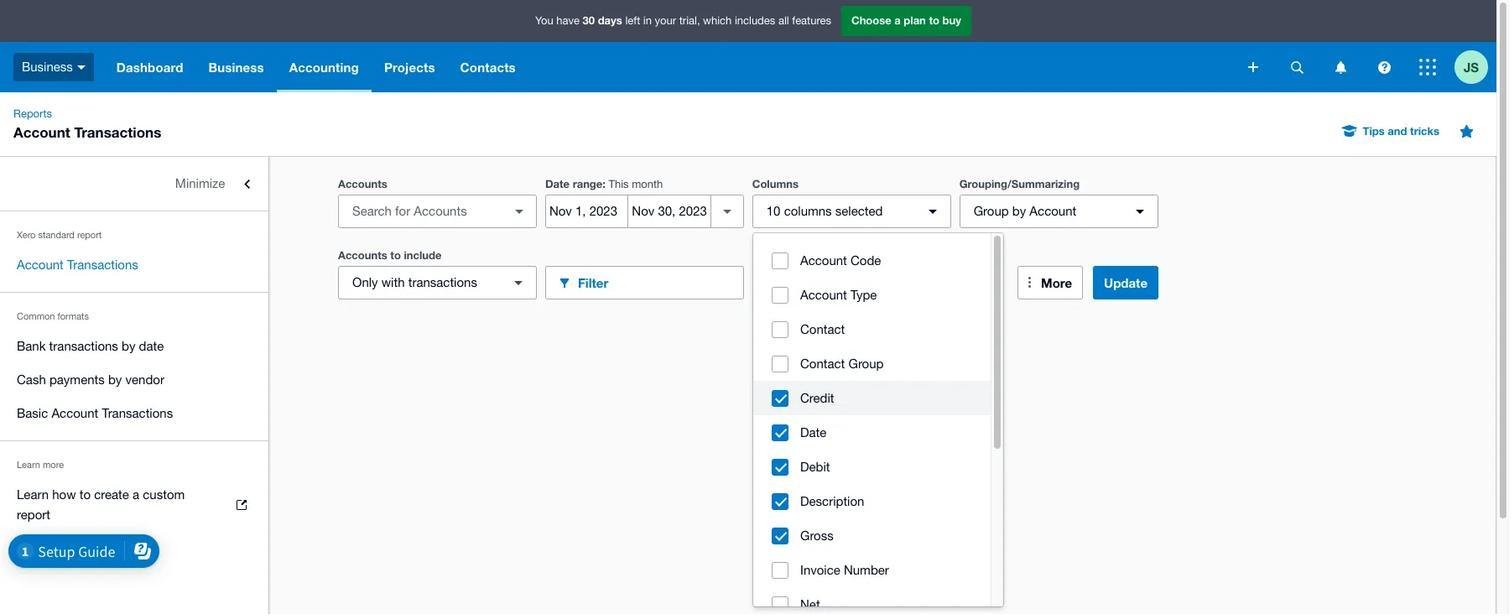 Task type: describe. For each thing, give the bounding box(es) containing it.
cash
[[17, 372, 46, 387]]

learn for learn how to create a custom report
[[17, 487, 49, 502]]

learn how to create a custom report
[[17, 487, 185, 522]]

only with transactions button
[[338, 266, 537, 299]]

code
[[851, 253, 881, 268]]

common formats
[[17, 311, 89, 321]]

invoice number button
[[753, 553, 991, 587]]

how
[[52, 487, 76, 502]]

10 columns selected
[[767, 204, 883, 218]]

open image
[[502, 195, 536, 228]]

business inside popup button
[[22, 59, 73, 74]]

buy
[[943, 14, 961, 27]]

transactions for basic account transactions
[[102, 406, 173, 420]]

debit
[[800, 460, 830, 474]]

contacts
[[460, 60, 516, 75]]

accounting button
[[277, 42, 372, 92]]

invoice
[[800, 563, 840, 577]]

account transactions link
[[0, 248, 268, 282]]

account code
[[800, 253, 881, 268]]

account inside reports account transactions
[[13, 123, 70, 141]]

month
[[632, 178, 663, 190]]

filter button
[[545, 266, 744, 299]]

1 horizontal spatial svg image
[[1248, 62, 1258, 72]]

minimize
[[175, 176, 225, 190]]

date range : this month
[[545, 177, 663, 190]]

account inside account code button
[[800, 253, 847, 268]]

projects button
[[372, 42, 448, 92]]

columns
[[752, 177, 798, 190]]

group inside "button"
[[849, 357, 884, 371]]

transactions for reports account transactions
[[74, 123, 161, 141]]

create
[[94, 487, 129, 502]]

remove from favorites image
[[1450, 114, 1483, 148]]

cash payments by vendor link
[[0, 363, 268, 397]]

contact group
[[800, 357, 884, 371]]

xero
[[17, 230, 36, 240]]

group containing account code
[[753, 233, 1003, 614]]

your
[[655, 14, 676, 27]]

0 horizontal spatial svg image
[[1291, 61, 1303, 73]]

group by account
[[974, 204, 1076, 218]]

in
[[643, 14, 652, 27]]

account transactions
[[17, 258, 138, 272]]

cash payments by vendor
[[17, 372, 164, 387]]

group inside "popup button"
[[974, 204, 1009, 218]]

account type button
[[753, 278, 991, 312]]

Search for Accounts text field
[[339, 195, 506, 227]]

business button
[[0, 42, 104, 92]]

update button
[[1093, 266, 1158, 299]]

accounts for accounts
[[338, 177, 387, 190]]

to inside learn how to create a custom report
[[79, 487, 91, 502]]

accounting
[[289, 60, 359, 75]]

accounts to include
[[338, 248, 442, 262]]

30
[[583, 14, 595, 27]]

account code button
[[753, 243, 991, 278]]

10
[[767, 204, 781, 218]]

account down xero in the left of the page
[[17, 258, 64, 272]]

this
[[609, 178, 629, 190]]

0 vertical spatial report
[[77, 230, 102, 240]]

plan
[[904, 14, 926, 27]]

transactions inside popup button
[[408, 275, 477, 289]]

range
[[573, 177, 603, 190]]

net
[[800, 597, 820, 612]]

type
[[851, 288, 877, 302]]

account inside account type button
[[800, 288, 847, 302]]

account type
[[800, 288, 877, 302]]

days
[[598, 14, 622, 27]]

features
[[792, 14, 831, 27]]

account inside basic account transactions link
[[51, 406, 98, 420]]

report inside learn how to create a custom report
[[17, 508, 50, 522]]

number
[[844, 563, 889, 577]]

projects
[[384, 60, 435, 75]]

contact for contact group
[[800, 357, 845, 371]]

by for vendor
[[108, 372, 122, 387]]

payments
[[49, 372, 105, 387]]

Select end date field
[[629, 195, 710, 227]]

2 horizontal spatial svg image
[[1378, 61, 1390, 73]]

vendor
[[125, 372, 164, 387]]

custom
[[143, 487, 185, 502]]

you
[[535, 14, 553, 27]]

with
[[381, 275, 405, 289]]

date for date
[[800, 425, 827, 440]]

columns
[[784, 204, 832, 218]]

tips and tricks
[[1363, 124, 1439, 138]]

minimize button
[[0, 167, 268, 200]]

js
[[1464, 59, 1479, 74]]

1 vertical spatial to
[[390, 248, 401, 262]]

includes
[[735, 14, 775, 27]]

common
[[17, 311, 55, 321]]

have
[[556, 14, 580, 27]]

formats
[[57, 311, 89, 321]]

group by account button
[[959, 195, 1158, 228]]

dashboard link
[[104, 42, 196, 92]]

basic account transactions link
[[0, 397, 268, 430]]

bank
[[17, 339, 46, 353]]



Task type: locate. For each thing, give the bounding box(es) containing it.
gross button
[[753, 518, 991, 553]]

1 horizontal spatial group
[[974, 204, 1009, 218]]

transactions
[[74, 123, 161, 141], [67, 258, 138, 272], [102, 406, 173, 420]]

2 accounts from the top
[[338, 248, 387, 262]]

Select start date field
[[546, 195, 628, 227]]

by inside cash payments by vendor link
[[108, 372, 122, 387]]

selected
[[835, 204, 883, 218]]

dashboard
[[116, 60, 183, 75]]

reports
[[13, 107, 52, 120]]

reports account transactions
[[13, 107, 161, 141]]

learn for learn more
[[17, 460, 40, 470]]

banner containing js
[[0, 0, 1497, 92]]

update
[[1104, 275, 1148, 290]]

a right create
[[133, 487, 139, 502]]

0 horizontal spatial a
[[133, 487, 139, 502]]

contact group button
[[753, 346, 991, 381]]

1 vertical spatial accounts
[[338, 248, 387, 262]]

date inside button
[[800, 425, 827, 440]]

contact inside "button"
[[800, 357, 845, 371]]

0 horizontal spatial svg image
[[77, 65, 85, 69]]

by left vendor
[[108, 372, 122, 387]]

filter
[[578, 275, 608, 290]]

1 horizontal spatial transactions
[[408, 275, 477, 289]]

grouping/summarizing
[[959, 177, 1080, 190]]

bank transactions by date
[[17, 339, 164, 353]]

2 vertical spatial transactions
[[102, 406, 173, 420]]

business button
[[196, 42, 277, 92]]

account down reports link
[[13, 123, 70, 141]]

tips and tricks button
[[1333, 117, 1450, 144]]

navigation inside banner
[[104, 42, 1236, 92]]

0 vertical spatial accounts
[[338, 177, 387, 190]]

description
[[800, 494, 864, 508]]

2 learn from the top
[[17, 487, 49, 502]]

0 vertical spatial by
[[1012, 204, 1026, 218]]

1 contact from the top
[[800, 322, 845, 336]]

1 vertical spatial transactions
[[49, 339, 118, 353]]

js button
[[1455, 42, 1497, 92]]

svg image
[[1378, 61, 1390, 73], [1248, 62, 1258, 72], [77, 65, 85, 69]]

0 vertical spatial transactions
[[74, 123, 161, 141]]

navigation containing dashboard
[[104, 42, 1236, 92]]

credit button
[[753, 381, 991, 415]]

choose
[[851, 14, 891, 27]]

net button
[[753, 587, 991, 614]]

2 contact from the top
[[800, 357, 845, 371]]

transactions down xero standard report
[[67, 258, 138, 272]]

account inside 'group by account' "popup button"
[[1030, 204, 1076, 218]]

include
[[404, 248, 442, 262]]

account down account code
[[800, 288, 847, 302]]

date left range
[[545, 177, 570, 190]]

to
[[929, 14, 939, 27], [390, 248, 401, 262], [79, 487, 91, 502]]

0 vertical spatial group
[[974, 204, 1009, 218]]

group down grouping/summarizing
[[974, 204, 1009, 218]]

banner
[[0, 0, 1497, 92]]

1 vertical spatial report
[[17, 508, 50, 522]]

account down grouping/summarizing
[[1030, 204, 1076, 218]]

basic
[[17, 406, 48, 420]]

learn inside learn how to create a custom report
[[17, 487, 49, 502]]

transactions inside reports account transactions
[[74, 123, 161, 141]]

1 accounts from the top
[[338, 177, 387, 190]]

0 horizontal spatial transactions
[[49, 339, 118, 353]]

learn more
[[17, 460, 64, 470]]

contact down account type
[[800, 322, 845, 336]]

navigation
[[104, 42, 1236, 92]]

xero standard report
[[17, 230, 102, 240]]

accounts for accounts to include
[[338, 248, 387, 262]]

1 horizontal spatial svg image
[[1335, 61, 1346, 73]]

0 vertical spatial learn
[[17, 460, 40, 470]]

1 vertical spatial contact
[[800, 357, 845, 371]]

1 horizontal spatial report
[[77, 230, 102, 240]]

:
[[603, 177, 606, 190]]

trial,
[[679, 14, 700, 27]]

credit
[[800, 391, 834, 405]]

account
[[13, 123, 70, 141], [1030, 204, 1076, 218], [800, 253, 847, 268], [17, 258, 64, 272], [800, 288, 847, 302], [51, 406, 98, 420]]

by inside 'group by account' "popup button"
[[1012, 204, 1026, 218]]

contact inside button
[[800, 322, 845, 336]]

accounts up only
[[338, 248, 387, 262]]

more button
[[1018, 266, 1083, 299]]

left
[[625, 14, 640, 27]]

contact button
[[753, 312, 991, 346]]

contact for contact
[[800, 322, 845, 336]]

accounts up the search for accounts text field
[[338, 177, 387, 190]]

0 horizontal spatial business
[[22, 59, 73, 74]]

date button
[[753, 415, 991, 450]]

a inside banner
[[894, 14, 901, 27]]

0 horizontal spatial report
[[17, 508, 50, 522]]

1 vertical spatial learn
[[17, 487, 49, 502]]

1 vertical spatial date
[[800, 425, 827, 440]]

0 vertical spatial contact
[[800, 322, 845, 336]]

which
[[703, 14, 732, 27]]

to left "include"
[[390, 248, 401, 262]]

invoice number
[[800, 563, 889, 577]]

date
[[139, 339, 164, 353]]

report down 'learn more'
[[17, 508, 50, 522]]

date for date range : this month
[[545, 177, 570, 190]]

to right how
[[79, 487, 91, 502]]

list box
[[753, 233, 991, 614]]

None field
[[338, 195, 537, 228]]

group down contact button
[[849, 357, 884, 371]]

report
[[77, 230, 102, 240], [17, 508, 50, 522]]

learn down 'learn more'
[[17, 487, 49, 502]]

1 horizontal spatial date
[[800, 425, 827, 440]]

account up account type
[[800, 253, 847, 268]]

learn how to create a custom report link
[[0, 478, 268, 532]]

by for date
[[122, 339, 135, 353]]

tips
[[1363, 124, 1385, 138]]

by
[[1012, 204, 1026, 218], [122, 339, 135, 353], [108, 372, 122, 387]]

transactions down formats
[[49, 339, 118, 353]]

business
[[22, 59, 73, 74], [208, 60, 264, 75]]

to left buy at right
[[929, 14, 939, 27]]

a left plan
[[894, 14, 901, 27]]

description button
[[753, 484, 991, 518]]

learn
[[17, 460, 40, 470], [17, 487, 49, 502]]

1 learn from the top
[[17, 460, 40, 470]]

svg image inside business popup button
[[77, 65, 85, 69]]

and
[[1388, 124, 1407, 138]]

all
[[778, 14, 789, 27]]

0 horizontal spatial group
[[849, 357, 884, 371]]

0 vertical spatial transactions
[[408, 275, 477, 289]]

0 horizontal spatial date
[[545, 177, 570, 190]]

reports link
[[7, 106, 59, 122]]

1 horizontal spatial to
[[390, 248, 401, 262]]

by inside bank transactions by date link
[[122, 339, 135, 353]]

2 vertical spatial by
[[108, 372, 122, 387]]

transactions down "include"
[[408, 275, 477, 289]]

list box containing account code
[[753, 233, 991, 614]]

2 vertical spatial to
[[79, 487, 91, 502]]

more
[[1041, 275, 1072, 290]]

1 vertical spatial a
[[133, 487, 139, 502]]

1 horizontal spatial a
[[894, 14, 901, 27]]

1 vertical spatial group
[[849, 357, 884, 371]]

by left date on the bottom of the page
[[122, 339, 135, 353]]

more
[[43, 460, 64, 470]]

only with transactions
[[352, 275, 477, 289]]

contact
[[800, 322, 845, 336], [800, 357, 845, 371]]

0 vertical spatial a
[[894, 14, 901, 27]]

a
[[894, 14, 901, 27], [133, 487, 139, 502]]

0 horizontal spatial to
[[79, 487, 91, 502]]

debit button
[[753, 450, 991, 484]]

tricks
[[1410, 124, 1439, 138]]

transactions down cash payments by vendor link
[[102, 406, 173, 420]]

1 vertical spatial transactions
[[67, 258, 138, 272]]

0 vertical spatial date
[[545, 177, 570, 190]]

bank transactions by date link
[[0, 330, 268, 363]]

accounts
[[338, 177, 387, 190], [338, 248, 387, 262]]

contacts button
[[448, 42, 528, 92]]

only
[[352, 275, 378, 289]]

group
[[974, 204, 1009, 218], [849, 357, 884, 371]]

business inside dropdown button
[[208, 60, 264, 75]]

basic account transactions
[[17, 406, 173, 420]]

report up account transactions
[[77, 230, 102, 240]]

a inside learn how to create a custom report
[[133, 487, 139, 502]]

standard
[[38, 230, 75, 240]]

list of convenience dates image
[[710, 195, 744, 228]]

0 vertical spatial to
[[929, 14, 939, 27]]

2 horizontal spatial svg image
[[1419, 59, 1436, 75]]

1 vertical spatial by
[[122, 339, 135, 353]]

by down grouping/summarizing
[[1012, 204, 1026, 218]]

svg image
[[1419, 59, 1436, 75], [1291, 61, 1303, 73], [1335, 61, 1346, 73]]

contact up credit
[[800, 357, 845, 371]]

transactions up the 'minimize' button
[[74, 123, 161, 141]]

learn left more
[[17, 460, 40, 470]]

account down payments
[[51, 406, 98, 420]]

2 horizontal spatial to
[[929, 14, 939, 27]]

gross
[[800, 528, 834, 543]]

1 horizontal spatial business
[[208, 60, 264, 75]]

date up debit
[[800, 425, 827, 440]]

group
[[753, 233, 1003, 614]]

choose a plan to buy
[[851, 14, 961, 27]]



Task type: vqa. For each thing, say whether or not it's contained in the screenshot.
test popup button
no



